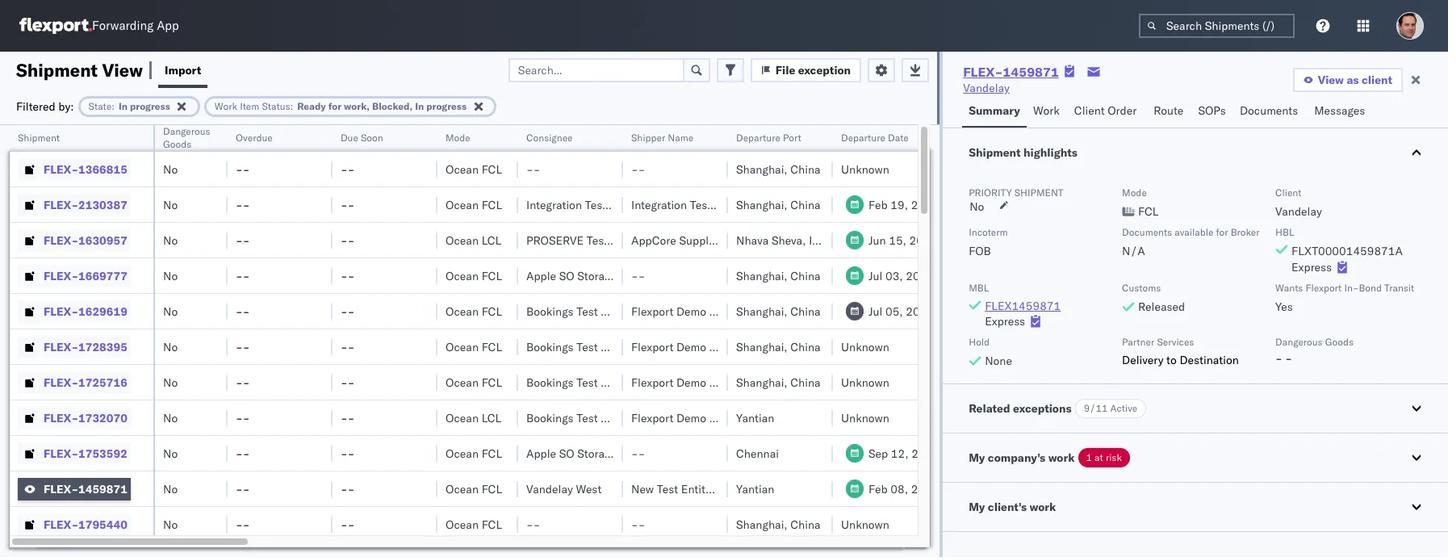 Task type: vqa. For each thing, say whether or not it's contained in the screenshot.
None
yes



Task type: locate. For each thing, give the bounding box(es) containing it.
apple so storage (do not use) up west on the left
[[527, 446, 700, 461]]

1 horizontal spatial vandelay
[[964, 81, 1010, 95]]

new test entity 2
[[631, 482, 721, 496]]

no
[[163, 162, 178, 176], [163, 197, 178, 212], [970, 199, 985, 214], [163, 233, 178, 248], [163, 269, 178, 283], [163, 304, 178, 319], [163, 340, 178, 354], [163, 375, 178, 390], [163, 411, 178, 425], [163, 446, 178, 461], [163, 482, 178, 496], [163, 517, 178, 532]]

mode inside button
[[446, 132, 471, 144]]

0 vertical spatial for
[[328, 100, 342, 112]]

storage for shanghai, china
[[578, 269, 617, 283]]

7 resize handle column header from the left
[[709, 125, 728, 557]]

4 bookings test consignee from the top
[[527, 411, 655, 425]]

2 bookings from the top
[[527, 340, 574, 354]]

progress up dangerous goods
[[130, 100, 170, 112]]

not down appcore
[[646, 269, 668, 283]]

flex- for "flex-1728395" button
[[44, 340, 78, 354]]

2 resize handle column header from the left
[[208, 125, 228, 557]]

Search... text field
[[509, 58, 685, 82]]

1 vertical spatial dangerous
[[1276, 336, 1323, 348]]

0 vertical spatial shipment
[[16, 59, 98, 81]]

0 horizontal spatial work
[[215, 100, 237, 112]]

3 bookings from the top
[[527, 375, 574, 390]]

4 co. from the top
[[752, 411, 768, 425]]

flex-1630957 button
[[18, 229, 131, 252]]

0 vertical spatial documents
[[1240, 103, 1299, 118]]

dangerous goods
[[163, 125, 210, 150]]

: right by:
[[112, 100, 115, 112]]

flex-1459871 up summary
[[964, 64, 1059, 80]]

7 shanghai, china from the top
[[736, 517, 821, 532]]

use) down the 'appcore supply ltd'
[[671, 269, 700, 283]]

client inside client vandelay incoterm fob
[[1276, 187, 1302, 199]]

shanghai, for flex-1725716
[[736, 375, 788, 390]]

pst right 2023
[[942, 482, 962, 496]]

1 horizontal spatial for
[[1217, 226, 1229, 238]]

soon
[[361, 132, 383, 144]]

flex-1728395
[[44, 340, 127, 354]]

0 horizontal spatial goods
[[163, 138, 192, 150]]

1 vertical spatial mode
[[1123, 187, 1147, 199]]

shipment
[[1015, 187, 1064, 199]]

1 horizontal spatial 1459871
[[1003, 64, 1059, 80]]

my for my company's work
[[969, 450, 986, 465]]

1 lcl from the top
[[482, 233, 502, 248]]

flex- down flex-1366815 button
[[44, 197, 78, 212]]

work left 1
[[1049, 450, 1075, 465]]

flex- for flex-2130387 button
[[44, 197, 78, 212]]

0 horizontal spatial flex-1459871
[[44, 482, 127, 496]]

12:30
[[941, 233, 972, 248]]

no for flex-1795440
[[163, 517, 178, 532]]

1 vertical spatial apple
[[527, 446, 556, 461]]

9/11
[[1084, 402, 1108, 414]]

2022 right 12,
[[912, 446, 940, 461]]

shanghai, for flex-1669777
[[736, 269, 788, 283]]

2 apple so storage (do not use) from the top
[[527, 446, 700, 461]]

:
[[112, 100, 115, 112], [290, 100, 293, 112]]

to
[[1167, 353, 1177, 367]]

apple for shanghai, china
[[527, 269, 556, 283]]

1 ocean lcl from the top
[[446, 233, 502, 248]]

in right blocked,
[[415, 100, 424, 112]]

1 horizontal spatial in
[[415, 100, 424, 112]]

0 vertical spatial (do
[[620, 269, 643, 283]]

0 vertical spatial ocean lcl
[[446, 233, 502, 248]]

9 ocean fcl from the top
[[446, 517, 502, 532]]

6 resize handle column header from the left
[[604, 125, 623, 557]]

nhava
[[736, 233, 769, 248]]

2 vertical spatial shipment
[[969, 145, 1021, 160]]

5 resize handle column header from the left
[[499, 125, 518, 557]]

1 vertical spatial feb
[[869, 482, 888, 496]]

1 vertical spatial yantian
[[736, 482, 775, 496]]

for left broker
[[1217, 226, 1229, 238]]

co. for 1725716
[[752, 375, 768, 390]]

1 horizontal spatial view
[[1319, 73, 1344, 87]]

flex-1459871 button
[[18, 478, 131, 500]]

1 yantian from the top
[[736, 411, 775, 425]]

dangerous down import
[[163, 125, 210, 137]]

apple up vandelay west at left bottom
[[527, 446, 556, 461]]

4 shanghai, china from the top
[[736, 304, 821, 319]]

0 horizontal spatial vandelay
[[527, 482, 573, 496]]

1 horizontal spatial express
[[1292, 260, 1332, 275]]

0 vertical spatial express
[[1292, 260, 1332, 275]]

no for flex-1728395
[[163, 340, 178, 354]]

view
[[102, 59, 143, 81], [1319, 73, 1344, 87]]

4 shanghai, from the top
[[736, 304, 788, 319]]

departure port button
[[728, 128, 817, 145]]

overdue
[[236, 132, 273, 144]]

1 vertical spatial vandelay
[[1276, 204, 1323, 219]]

china
[[791, 162, 821, 176], [791, 197, 821, 212], [791, 269, 821, 283], [791, 304, 821, 319], [791, 340, 821, 354], [791, 375, 821, 390], [791, 517, 821, 532]]

1 flexport demo shipper co. from the top
[[631, 304, 768, 319]]

ocean fcl for flex-1669777
[[446, 269, 502, 283]]

1 vertical spatial not
[[646, 446, 668, 461]]

china for flex-1725716
[[791, 375, 821, 390]]

pdt up feb 08, 2023 pst
[[943, 446, 964, 461]]

apple
[[527, 269, 556, 283], [527, 446, 556, 461]]

3 shanghai, china from the top
[[736, 269, 821, 283]]

1 so from the top
[[559, 269, 575, 283]]

1 horizontal spatial pst
[[977, 197, 997, 212]]

0 horizontal spatial 1459871
[[78, 482, 127, 496]]

wants
[[1276, 282, 1304, 294]]

flex- down flex-1732070 button
[[44, 446, 78, 461]]

1 apple from the top
[[527, 269, 556, 283]]

storage down proserve test account
[[578, 269, 617, 283]]

2022 right 03,
[[906, 269, 934, 283]]

0 vertical spatial jul
[[869, 269, 883, 283]]

1 vertical spatial so
[[559, 446, 575, 461]]

dangerous down 'yes'
[[1276, 336, 1323, 348]]

0 vertical spatial feb
[[869, 197, 888, 212]]

work
[[1049, 450, 1075, 465], [1030, 500, 1057, 514]]

2
[[714, 482, 721, 496]]

flex-1629619
[[44, 304, 127, 319]]

0 vertical spatial goods
[[163, 138, 192, 150]]

client order button
[[1068, 96, 1148, 128]]

1 horizontal spatial :
[[290, 100, 293, 112]]

0 horizontal spatial in
[[119, 100, 128, 112]]

bookings test consignee for flex-1732070
[[527, 411, 655, 425]]

2022 for 05,
[[906, 304, 934, 319]]

0 horizontal spatial progress
[[130, 100, 170, 112]]

yantian down chennai
[[736, 482, 775, 496]]

jul left 03,
[[869, 269, 883, 283]]

1 departure from the left
[[736, 132, 781, 144]]

flex- down the flex-1459871 button
[[44, 517, 78, 532]]

work right client's
[[1030, 500, 1057, 514]]

jun
[[869, 233, 886, 248]]

dangerous inside dangerous goods - -
[[1276, 336, 1323, 348]]

new
[[631, 482, 654, 496]]

express up wants
[[1292, 260, 1332, 275]]

work up highlights
[[1034, 103, 1060, 118]]

1 vertical spatial jul
[[869, 304, 883, 319]]

shipment inside button
[[18, 132, 60, 144]]

express down flex1459871
[[985, 314, 1026, 329]]

2 shanghai, china from the top
[[736, 197, 821, 212]]

12,
[[891, 446, 909, 461]]

flex- up flex-1795440 button
[[44, 482, 78, 496]]

documents right sops button on the top of the page
[[1240, 103, 1299, 118]]

: left ready
[[290, 100, 293, 112]]

2 jul from the top
[[869, 304, 883, 319]]

shipment inside button
[[969, 145, 1021, 160]]

0 horizontal spatial pst
[[942, 482, 962, 496]]

0 horizontal spatial departure
[[736, 132, 781, 144]]

3 resize handle column header from the left
[[313, 125, 333, 557]]

10 ocean from the top
[[446, 482, 479, 496]]

flex-1728395 button
[[18, 336, 131, 358]]

1 shanghai, from the top
[[736, 162, 788, 176]]

flex- down flex-1669777 button
[[44, 304, 78, 319]]

6 ocean from the top
[[446, 340, 479, 354]]

in right state
[[119, 100, 128, 112]]

china for flex-1728395
[[791, 340, 821, 354]]

2 lcl from the top
[[482, 411, 502, 425]]

1 bookings test consignee from the top
[[527, 304, 655, 319]]

item
[[240, 100, 259, 112]]

vandelay left west on the left
[[527, 482, 573, 496]]

1 vertical spatial ocean lcl
[[446, 411, 502, 425]]

dangerous inside button
[[163, 125, 210, 137]]

1459871 up 1795440
[[78, 482, 127, 496]]

flex-1725716
[[44, 375, 127, 390]]

4 flexport demo shipper co. from the top
[[631, 411, 768, 425]]

consignee for flex-1725716
[[601, 375, 655, 390]]

0 horizontal spatial view
[[102, 59, 143, 81]]

goods inside dangerous goods
[[163, 138, 192, 150]]

0 vertical spatial pst
[[977, 197, 997, 212]]

0 vertical spatial work
[[1049, 450, 1075, 465]]

fcl for flex-1459871
[[482, 482, 502, 496]]

express for mbl
[[985, 314, 1026, 329]]

2 unknown from the top
[[841, 340, 890, 354]]

apple so storage (do not use) down account
[[527, 269, 700, 283]]

jul
[[869, 269, 883, 283], [869, 304, 883, 319]]

1 vertical spatial documents
[[1123, 226, 1173, 238]]

client up hbl
[[1276, 187, 1302, 199]]

(do down account
[[620, 269, 643, 283]]

flex- up flex-1725716 button
[[44, 340, 78, 354]]

1 resize handle column header from the left
[[134, 125, 153, 557]]

work inside button
[[1030, 500, 1057, 514]]

resize handle column header for consignee
[[604, 125, 623, 557]]

client
[[1362, 73, 1393, 87]]

messages
[[1315, 103, 1366, 118]]

unknown for 1366815
[[841, 162, 890, 176]]

destination
[[1180, 353, 1239, 367]]

in-
[[1345, 282, 1359, 294]]

not for shanghai, china
[[646, 269, 668, 283]]

flexport demo shipper co. for 1629619
[[631, 304, 768, 319]]

departure date button
[[833, 128, 1003, 145]]

jun 15, 2022 12:30 pdt
[[869, 233, 996, 248]]

6 china from the top
[[791, 375, 821, 390]]

for left work,
[[328, 100, 342, 112]]

1 storage from the top
[[578, 269, 617, 283]]

priority shipment
[[969, 187, 1064, 199]]

3 demo from the top
[[677, 375, 707, 390]]

2 bookings test consignee from the top
[[527, 340, 655, 354]]

2 my from the top
[[969, 500, 986, 514]]

fcl for flex-1669777
[[482, 269, 502, 283]]

flex-1459871
[[964, 64, 1059, 80], [44, 482, 127, 496]]

shanghai, china for flex-1728395
[[736, 340, 821, 354]]

shipment up by:
[[16, 59, 98, 81]]

2 apple from the top
[[527, 446, 556, 461]]

unknown for 1795440
[[841, 517, 890, 532]]

flex- for flex-1753592 button
[[44, 446, 78, 461]]

co. for 1732070
[[752, 411, 768, 425]]

yantian up chennai
[[736, 411, 775, 425]]

flex- down shipment button
[[44, 162, 78, 176]]

4 ocean fcl from the top
[[446, 304, 502, 319]]

1 use) from the top
[[671, 269, 700, 283]]

shanghai, china for flex-2130387
[[736, 197, 821, 212]]

ocean for 1732070
[[446, 411, 479, 425]]

8 ocean fcl from the top
[[446, 482, 502, 496]]

work inside button
[[1034, 103, 1060, 118]]

0 horizontal spatial dangerous
[[163, 125, 210, 137]]

shanghai, china for flex-1669777
[[736, 269, 821, 283]]

1 vertical spatial client
[[1276, 187, 1302, 199]]

feb left 08,
[[869, 482, 888, 496]]

jul for jul 03, 2022 15:00 pdt
[[869, 269, 883, 283]]

client for order
[[1075, 103, 1105, 118]]

apple so storage (do not use) for shanghai, china
[[527, 269, 700, 283]]

1 vertical spatial lcl
[[482, 411, 502, 425]]

client left order
[[1075, 103, 1105, 118]]

pst
[[977, 197, 997, 212], [942, 482, 962, 496]]

flex1459871
[[985, 299, 1061, 313]]

2 use) from the top
[[671, 446, 700, 461]]

05,
[[886, 304, 903, 319]]

flex- down flex-2130387 button
[[44, 233, 78, 248]]

vandelay up hbl
[[1276, 204, 1323, 219]]

3 shanghai, from the top
[[736, 269, 788, 283]]

none
[[985, 354, 1013, 368]]

resize handle column header
[[134, 125, 153, 557], [208, 125, 228, 557], [313, 125, 333, 557], [418, 125, 438, 557], [499, 125, 518, 557], [604, 125, 623, 557], [709, 125, 728, 557], [814, 125, 833, 557]]

1 apple so storage (do not use) from the top
[[527, 269, 700, 283]]

2 ocean from the top
[[446, 197, 479, 212]]

shipment down the filtered
[[18, 132, 60, 144]]

shanghai, for flex-1366815
[[736, 162, 788, 176]]

1 not from the top
[[646, 269, 668, 283]]

work left item
[[215, 100, 237, 112]]

1 unknown from the top
[[841, 162, 890, 176]]

1 horizontal spatial work
[[1034, 103, 1060, 118]]

0 horizontal spatial mode
[[446, 132, 471, 144]]

0 vertical spatial use)
[[671, 269, 700, 283]]

ocean fcl for flex-1629619
[[446, 304, 502, 319]]

2 so from the top
[[559, 446, 575, 461]]

0 vertical spatial vandelay
[[964, 81, 1010, 95]]

pdt
[[975, 233, 996, 248], [972, 269, 993, 283], [937, 304, 958, 319], [943, 446, 964, 461]]

9/11 active
[[1084, 402, 1138, 414]]

flex- inside button
[[44, 340, 78, 354]]

2 (do from the top
[[620, 446, 643, 461]]

1 vertical spatial use)
[[671, 446, 700, 461]]

apple so storage (do not use) for chennai
[[527, 446, 700, 461]]

dangerous goods - -
[[1276, 336, 1354, 366]]

ocean for 2130387
[[446, 197, 479, 212]]

my left company's
[[969, 450, 986, 465]]

flexport demo shipper co.
[[631, 304, 768, 319], [631, 340, 768, 354], [631, 375, 768, 390], [631, 411, 768, 425]]

resize handle column header for shipment
[[134, 125, 153, 557]]

1 bookings from the top
[[527, 304, 574, 319]]

2 storage from the top
[[578, 446, 617, 461]]

1459871 up work button
[[1003, 64, 1059, 80]]

broker
[[1231, 226, 1260, 238]]

no for flex-1732070
[[163, 411, 178, 425]]

bookings test consignee
[[527, 304, 655, 319], [527, 340, 655, 354], [527, 375, 655, 390], [527, 411, 655, 425]]

4 demo from the top
[[677, 411, 707, 425]]

consignee for flex-1732070
[[601, 411, 655, 425]]

1 shanghai, china from the top
[[736, 162, 821, 176]]

view inside button
[[1319, 73, 1344, 87]]

0 vertical spatial so
[[559, 269, 575, 283]]

7 ocean fcl from the top
[[446, 446, 502, 461]]

ocean fcl for flex-1459871
[[446, 482, 502, 496]]

vandelay west
[[527, 482, 602, 496]]

9 ocean from the top
[[446, 446, 479, 461]]

1 horizontal spatial goods
[[1326, 336, 1354, 348]]

sops button
[[1192, 96, 1234, 128]]

0 vertical spatial storage
[[578, 269, 617, 283]]

bookings test consignee for flex-1629619
[[527, 304, 655, 319]]

work
[[215, 100, 237, 112], [1034, 103, 1060, 118]]

1 vertical spatial flex-1459871
[[44, 482, 127, 496]]

vandelay inside client vandelay incoterm fob
[[1276, 204, 1323, 219]]

2 flexport demo shipper co. from the top
[[631, 340, 768, 354]]

departure left date
[[841, 132, 886, 144]]

1 jul from the top
[[869, 269, 883, 283]]

0 vertical spatial client
[[1075, 103, 1105, 118]]

1 vertical spatial work
[[1030, 500, 1057, 514]]

6 ocean fcl from the top
[[446, 375, 502, 390]]

summary
[[969, 103, 1021, 118]]

shipper for flex-1732070
[[710, 411, 749, 425]]

15:00
[[937, 269, 969, 283]]

test for flex-1629619
[[577, 304, 598, 319]]

(do up new
[[620, 446, 643, 461]]

2 demo from the top
[[677, 340, 707, 354]]

0 vertical spatial mode
[[446, 132, 471, 144]]

2 departure from the left
[[841, 132, 886, 144]]

6 shanghai, china from the top
[[736, 375, 821, 390]]

1 horizontal spatial dangerous
[[1276, 336, 1323, 348]]

shipment for shipment highlights
[[969, 145, 1021, 160]]

11 ocean from the top
[[446, 517, 479, 532]]

3 ocean from the top
[[446, 233, 479, 248]]

yantian for 2
[[736, 482, 775, 496]]

1 vertical spatial pst
[[942, 482, 962, 496]]

my left client's
[[969, 500, 986, 514]]

1 horizontal spatial departure
[[841, 132, 886, 144]]

0 horizontal spatial documents
[[1123, 226, 1173, 238]]

use) for shanghai, china
[[671, 269, 700, 283]]

dangerous for dangerous goods - -
[[1276, 336, 1323, 348]]

client inside button
[[1075, 103, 1105, 118]]

documents for documents
[[1240, 103, 1299, 118]]

goods for dangerous goods - -
[[1326, 336, 1354, 348]]

0 vertical spatial apple so storage (do not use)
[[527, 269, 700, 283]]

flex- for flex-1366815 button
[[44, 162, 78, 176]]

use)
[[671, 269, 700, 283], [671, 446, 700, 461]]

1 ocean fcl from the top
[[446, 162, 502, 176]]

3 china from the top
[[791, 269, 821, 283]]

1 progress from the left
[[130, 100, 170, 112]]

1 vertical spatial storage
[[578, 446, 617, 461]]

0 vertical spatial yantian
[[736, 411, 775, 425]]

1 horizontal spatial flex-1459871
[[964, 64, 1059, 80]]

resize handle column header for dangerous goods
[[208, 125, 228, 557]]

1 (do from the top
[[620, 269, 643, 283]]

flexport for 1732070
[[631, 411, 674, 425]]

2 feb from the top
[[869, 482, 888, 496]]

documents for documents available for broker n/a
[[1123, 226, 1173, 238]]

progress up mode button
[[427, 100, 467, 112]]

4 resize handle column header from the left
[[418, 125, 438, 557]]

my inside button
[[969, 500, 986, 514]]

shanghai, for flex-1728395
[[736, 340, 788, 354]]

unknown for 1725716
[[841, 375, 890, 390]]

2022 for 12,
[[912, 446, 940, 461]]

goods down state : in progress
[[163, 138, 192, 150]]

ocean for 1795440
[[446, 517, 479, 532]]

8 ocean from the top
[[446, 411, 479, 425]]

apple down proserve
[[527, 269, 556, 283]]

1 horizontal spatial documents
[[1240, 103, 1299, 118]]

dangerous
[[163, 125, 210, 137], [1276, 336, 1323, 348]]

0 horizontal spatial :
[[112, 100, 115, 112]]

goods inside dangerous goods - -
[[1326, 336, 1354, 348]]

documents up n/a
[[1123, 226, 1173, 238]]

1 vertical spatial for
[[1217, 226, 1229, 238]]

1 vertical spatial 1459871
[[78, 482, 127, 496]]

flex- up flex-1732070 button
[[44, 375, 78, 390]]

test for flex-1725716
[[577, 375, 598, 390]]

(do for shanghai, china
[[620, 269, 643, 283]]

5 shanghai, china from the top
[[736, 340, 821, 354]]

0 vertical spatial not
[[646, 269, 668, 283]]

3 co. from the top
[[752, 375, 768, 390]]

6 shanghai, from the top
[[736, 375, 788, 390]]

in
[[119, 100, 128, 112], [415, 100, 424, 112]]

flexport for 1728395
[[631, 340, 674, 354]]

0 horizontal spatial client
[[1075, 103, 1105, 118]]

so for chennai
[[559, 446, 575, 461]]

1795440
[[78, 517, 127, 532]]

demo
[[677, 304, 707, 319], [677, 340, 707, 354], [677, 375, 707, 390], [677, 411, 707, 425]]

8 resize handle column header from the left
[[814, 125, 833, 557]]

shanghai, china
[[736, 162, 821, 176], [736, 197, 821, 212], [736, 269, 821, 283], [736, 304, 821, 319], [736, 340, 821, 354], [736, 375, 821, 390], [736, 517, 821, 532]]

4 unknown from the top
[[841, 411, 890, 425]]

2 ocean fcl from the top
[[446, 197, 502, 212]]

1 vertical spatial express
[[985, 314, 1026, 329]]

flex- up flex-1753592 button
[[44, 411, 78, 425]]

feb for feb 19, 2022 11:00 pst
[[869, 197, 888, 212]]

0 vertical spatial lcl
[[482, 233, 502, 248]]

view up state : in progress
[[102, 59, 143, 81]]

my client's work button
[[943, 483, 1449, 531]]

7 shanghai, from the top
[[736, 517, 788, 532]]

sops
[[1199, 103, 1226, 118]]

flex-1459871 up flex-1795440
[[44, 482, 127, 496]]

2 ocean lcl from the top
[[446, 411, 502, 425]]

fcl for flex-1366815
[[482, 162, 502, 176]]

1 co. from the top
[[752, 304, 768, 319]]

not up new
[[646, 446, 668, 461]]

lcl
[[482, 233, 502, 248], [482, 411, 502, 425]]

1 vertical spatial (do
[[620, 446, 643, 461]]

1 vertical spatial apple so storage (do not use)
[[527, 446, 700, 461]]

so down proserve
[[559, 269, 575, 283]]

goods down wants flexport in-bond transit yes
[[1326, 336, 1354, 348]]

shipper name
[[631, 132, 694, 144]]

2022 right 15,
[[910, 233, 938, 248]]

shanghai, china for flex-1366815
[[736, 162, 821, 176]]

shipper for flex-1725716
[[710, 375, 749, 390]]

4 china from the top
[[791, 304, 821, 319]]

5 unknown from the top
[[841, 517, 890, 532]]

2 horizontal spatial vandelay
[[1276, 204, 1323, 219]]

entity
[[681, 482, 711, 496]]

0 vertical spatial dangerous
[[163, 125, 210, 137]]

3 flexport demo shipper co. from the top
[[631, 375, 768, 390]]

flex- for the flex-1630957 button
[[44, 233, 78, 248]]

released
[[1139, 300, 1186, 314]]

2 vertical spatial vandelay
[[527, 482, 573, 496]]

08,
[[891, 482, 909, 496]]

4 bookings from the top
[[527, 411, 574, 425]]

1 vertical spatial my
[[969, 500, 986, 514]]

vandelay up summary
[[964, 81, 1010, 95]]

file
[[776, 63, 796, 77]]

for
[[328, 100, 342, 112], [1217, 226, 1229, 238]]

pdt right 12:30
[[975, 233, 996, 248]]

departure inside button
[[736, 132, 781, 144]]

1 horizontal spatial client
[[1276, 187, 1302, 199]]

flex- up summary
[[964, 64, 1003, 80]]

pst up incoterm on the right top of page
[[977, 197, 997, 212]]

1 vertical spatial goods
[[1326, 336, 1354, 348]]

storage up west on the left
[[578, 446, 617, 461]]

view left as
[[1319, 73, 1344, 87]]

highlights
[[1024, 145, 1078, 160]]

0 vertical spatial my
[[969, 450, 986, 465]]

resize handle column header for departure port
[[814, 125, 833, 557]]

0 vertical spatial apple
[[527, 269, 556, 283]]

work button
[[1027, 96, 1068, 128]]

no for flex-1725716
[[163, 375, 178, 390]]

use) up new test entity 2
[[671, 446, 700, 461]]

2 china from the top
[[791, 197, 821, 212]]

5 ocean fcl from the top
[[446, 340, 502, 354]]

order
[[1108, 103, 1137, 118]]

documents inside documents available for broker n/a
[[1123, 226, 1173, 238]]

test for flex-1728395
[[577, 340, 598, 354]]

ocean
[[446, 162, 479, 176], [446, 197, 479, 212], [446, 233, 479, 248], [446, 269, 479, 283], [446, 304, 479, 319], [446, 340, 479, 354], [446, 375, 479, 390], [446, 411, 479, 425], [446, 446, 479, 461], [446, 482, 479, 496], [446, 517, 479, 532]]

apple for chennai
[[527, 446, 556, 461]]

7 china from the top
[[791, 517, 821, 532]]

1 vertical spatial shipment
[[18, 132, 60, 144]]

5 ocean from the top
[[446, 304, 479, 319]]

5 china from the top
[[791, 340, 821, 354]]

documents inside button
[[1240, 103, 1299, 118]]

dangerous for dangerous goods
[[163, 125, 210, 137]]

departure left port
[[736, 132, 781, 144]]

7 ocean from the top
[[446, 375, 479, 390]]

shipment highlights button
[[943, 128, 1449, 177]]

5 shanghai, from the top
[[736, 340, 788, 354]]

resize handle column header for shipper name
[[709, 125, 728, 557]]

jul left 05,
[[869, 304, 883, 319]]

departure inside button
[[841, 132, 886, 144]]

1 horizontal spatial progress
[[427, 100, 467, 112]]

feb left 19,
[[869, 197, 888, 212]]

ocean fcl for flex-1366815
[[446, 162, 502, 176]]

2022 right 19,
[[911, 197, 940, 212]]

client's
[[988, 500, 1027, 514]]

1 horizontal spatial mode
[[1123, 187, 1147, 199]]

flex- down the flex-1630957 button
[[44, 269, 78, 283]]

2 co. from the top
[[752, 340, 768, 354]]

3 bookings test consignee from the top
[[527, 375, 655, 390]]

1 my from the top
[[969, 450, 986, 465]]

19,
[[891, 197, 909, 212]]

shipment up priority
[[969, 145, 1021, 160]]

2 not from the top
[[646, 446, 668, 461]]

ocean for 1630957
[[446, 233, 479, 248]]

2 yantian from the top
[[736, 482, 775, 496]]

for inside documents available for broker n/a
[[1217, 226, 1229, 238]]

2022 right 05,
[[906, 304, 934, 319]]

Search Shipments (/) text field
[[1139, 14, 1295, 38]]

0 horizontal spatial express
[[985, 314, 1026, 329]]

yantian
[[736, 411, 775, 425], [736, 482, 775, 496]]

1 in from the left
[[119, 100, 128, 112]]

so up vandelay west at left bottom
[[559, 446, 575, 461]]

1728395
[[78, 340, 127, 354]]



Task type: describe. For each thing, give the bounding box(es) containing it.
flex-1795440 button
[[18, 513, 131, 536]]

shanghai, for flex-1795440
[[736, 517, 788, 532]]

11:00
[[942, 197, 974, 212]]

goods for dangerous goods
[[163, 138, 192, 150]]

west
[[576, 482, 602, 496]]

forwarding app
[[92, 18, 179, 33]]

vandelay for vandelay
[[964, 81, 1010, 95]]

n/a
[[1123, 244, 1146, 258]]

company's
[[988, 450, 1046, 465]]

related
[[969, 401, 1011, 416]]

route button
[[1148, 96, 1192, 128]]

shipment highlights
[[969, 145, 1078, 160]]

no for flex-1629619
[[163, 304, 178, 319]]

jul for jul 05, 2022 pdt
[[869, 304, 883, 319]]

2 : from the left
[[290, 100, 293, 112]]

departure for departure port
[[736, 132, 781, 144]]

departure for departure date
[[841, 132, 886, 144]]

no for flex-2130387
[[163, 197, 178, 212]]

file exception
[[776, 63, 851, 77]]

at
[[1095, 451, 1104, 463]]

state : in progress
[[89, 100, 170, 112]]

1459871 inside button
[[78, 482, 127, 496]]

sheva,
[[772, 233, 806, 248]]

flex-1366815 button
[[18, 158, 131, 180]]

fcl for flex-1795440
[[482, 517, 502, 532]]

partner
[[1123, 336, 1155, 348]]

view as client button
[[1293, 68, 1403, 92]]

transit
[[1385, 282, 1415, 294]]

1753592
[[78, 446, 127, 461]]

demo for 1629619
[[677, 304, 707, 319]]

flxt00001459871a
[[1292, 244, 1403, 258]]

ready
[[297, 100, 326, 112]]

work for my company's work
[[1049, 450, 1075, 465]]

due soon
[[341, 132, 383, 144]]

view as client
[[1319, 73, 1393, 87]]

jul 03, 2022 15:00 pdt
[[869, 269, 993, 283]]

consignee for flex-1629619
[[601, 304, 655, 319]]

bookings test consignee for flex-1725716
[[527, 375, 655, 390]]

date
[[888, 132, 909, 144]]

feb for feb 08, 2023 pst
[[869, 482, 888, 496]]

documents available for broker n/a
[[1123, 226, 1260, 258]]

lcl for proserve
[[482, 233, 502, 248]]

departure port
[[736, 132, 802, 144]]

flex- for the flex-1459871 button
[[44, 482, 78, 496]]

work item status : ready for work, blocked, in progress
[[215, 100, 467, 112]]

yantian for co.
[[736, 411, 775, 425]]

dangerous goods button
[[155, 122, 222, 151]]

no for flex-1366815
[[163, 162, 178, 176]]

flex- for flex-1795440 button
[[44, 517, 78, 532]]

flex-2130387
[[44, 197, 127, 212]]

ocean for 1728395
[[446, 340, 479, 354]]

shanghai, china for flex-1795440
[[736, 517, 821, 532]]

bookings for flex-1732070
[[527, 411, 574, 425]]

flexport demo shipper co. for 1732070
[[631, 411, 768, 425]]

by:
[[58, 99, 74, 113]]

flex- for flex-1732070 button
[[44, 411, 78, 425]]

ocean for 1669777
[[446, 269, 479, 283]]

2 in from the left
[[415, 100, 424, 112]]

shipper name button
[[623, 128, 712, 145]]

bookings for flex-1725716
[[527, 375, 574, 390]]

0 horizontal spatial for
[[328, 100, 342, 112]]

flex- for flex-1669777 button
[[44, 269, 78, 283]]

flex-1629619 button
[[18, 300, 131, 323]]

appcore supply ltd
[[631, 233, 734, 248]]

ltd
[[718, 233, 734, 248]]

flex-1795440
[[44, 517, 127, 532]]

consignee button
[[518, 128, 607, 145]]

blocked,
[[372, 100, 413, 112]]

shipment for shipment
[[18, 132, 60, 144]]

flex-1753592
[[44, 446, 127, 461]]

flex-1732070 button
[[18, 407, 131, 429]]

flex-1459871 inside button
[[44, 482, 127, 496]]

1 : from the left
[[112, 100, 115, 112]]

fob
[[969, 244, 991, 258]]

available
[[1175, 226, 1214, 238]]

active
[[1111, 402, 1138, 414]]

no for flex-1669777
[[163, 269, 178, 283]]

2130387
[[78, 197, 127, 212]]

appcore
[[631, 233, 677, 248]]

shipper inside button
[[631, 132, 666, 144]]

related exceptions
[[969, 401, 1072, 416]]

risk
[[1106, 451, 1122, 463]]

incoterm
[[969, 226, 1008, 238]]

1
[[1087, 451, 1093, 463]]

ocean for 1725716
[[446, 375, 479, 390]]

shanghai, china for flex-1725716
[[736, 375, 821, 390]]

due
[[341, 132, 358, 144]]

ocean fcl for flex-1753592
[[446, 446, 502, 461]]

express for hbl
[[1292, 260, 1332, 275]]

exceptions
[[1013, 401, 1072, 416]]

name
[[668, 132, 694, 144]]

hbl
[[1276, 226, 1295, 238]]

not for chennai
[[646, 446, 668, 461]]

delivery
[[1123, 353, 1164, 367]]

documents button
[[1234, 96, 1308, 128]]

flexport. image
[[19, 18, 92, 34]]

2022 for 03,
[[906, 269, 934, 283]]

mode button
[[438, 128, 502, 145]]

1669777
[[78, 269, 127, 283]]

flex-1669777 button
[[18, 264, 131, 287]]

hold
[[969, 336, 990, 348]]

messages button
[[1308, 96, 1374, 128]]

china for flex-1366815
[[791, 162, 821, 176]]

shipment view
[[16, 59, 143, 81]]

use) for chennai
[[671, 446, 700, 461]]

0 vertical spatial 1459871
[[1003, 64, 1059, 80]]

test for flex-1630957
[[587, 233, 608, 248]]

state
[[89, 100, 112, 112]]

0 vertical spatial flex-1459871
[[964, 64, 1059, 80]]

shanghai, china for flex-1629619
[[736, 304, 821, 319]]

feb 19, 2022 11:00 pst
[[869, 197, 997, 212]]

route
[[1154, 103, 1184, 118]]

demo for 1728395
[[677, 340, 707, 354]]

ocean for 1459871
[[446, 482, 479, 496]]

nhava sheva, india
[[736, 233, 835, 248]]

my company's work
[[969, 450, 1075, 465]]

pdt down fob
[[972, 269, 993, 283]]

resize handle column header for mode
[[499, 125, 518, 557]]

bookings test consignee for flex-1728395
[[527, 340, 655, 354]]

2023
[[911, 482, 940, 496]]

client for vandelay
[[1276, 187, 1302, 199]]

bond
[[1359, 282, 1382, 294]]

ocean for 1629619
[[446, 304, 479, 319]]

work for work
[[1034, 103, 1060, 118]]

ocean fcl for flex-1795440
[[446, 517, 502, 532]]

flexport for 1725716
[[631, 375, 674, 390]]

ocean lcl for bookings test consignee
[[446, 411, 502, 425]]

flexport for 1629619
[[631, 304, 674, 319]]

bookings for flex-1728395
[[527, 340, 574, 354]]

forwarding
[[92, 18, 154, 33]]

china for flex-1629619
[[791, 304, 821, 319]]

1 at risk
[[1087, 451, 1122, 463]]

fcl for flex-1629619
[[482, 304, 502, 319]]

supply
[[679, 233, 715, 248]]

shipper for flex-1629619
[[710, 304, 749, 319]]

customs
[[1123, 282, 1161, 294]]

sep
[[869, 446, 888, 461]]

client vandelay incoterm fob
[[969, 187, 1323, 258]]

flex-2130387 button
[[18, 193, 131, 216]]

fcl for flex-1728395
[[482, 340, 502, 354]]

flexport inside wants flexport in-bond transit yes
[[1306, 282, 1342, 294]]

feb 08, 2023 pst
[[869, 482, 962, 496]]

flex1459871 button
[[985, 299, 1061, 313]]

mbl
[[969, 282, 989, 294]]

import button
[[158, 52, 208, 88]]

chennai
[[736, 446, 779, 461]]

consignee inside "button"
[[527, 132, 573, 144]]

2 progress from the left
[[427, 100, 467, 112]]

storage for chennai
[[578, 446, 617, 461]]

no for flex-1630957
[[163, 233, 178, 248]]

work for my client's work
[[1030, 500, 1057, 514]]

bookings for flex-1629619
[[527, 304, 574, 319]]

ocean fcl for flex-2130387
[[446, 197, 502, 212]]

consignee for flex-1728395
[[601, 340, 655, 354]]

(do for chennai
[[620, 446, 643, 461]]

co. for 1629619
[[752, 304, 768, 319]]

exception
[[798, 63, 851, 77]]

pdt down 15:00
[[937, 304, 958, 319]]

work for work item status : ready for work, blocked, in progress
[[215, 100, 237, 112]]

co. for 1728395
[[752, 340, 768, 354]]



